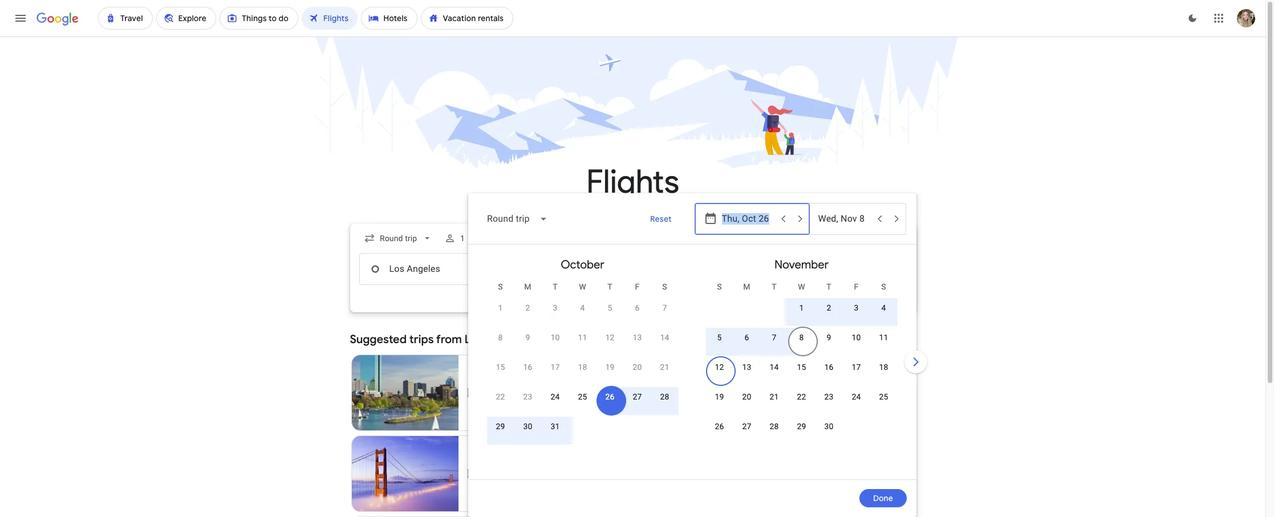 Task type: vqa. For each thing, say whether or not it's contained in the screenshot.
$173 link
no



Task type: locate. For each thing, give the bounding box(es) containing it.
19 button
[[597, 362, 624, 389], [706, 391, 733, 419]]

23 button
[[514, 391, 542, 419], [816, 391, 843, 419]]

9
[[526, 333, 530, 342], [827, 333, 832, 342]]

25 inside october row group
[[578, 393, 587, 402]]

20 for fri, oct 20 element
[[633, 363, 642, 372]]

1 inside october row group
[[498, 304, 503, 313]]

wed, nov 8, return date. element
[[800, 332, 804, 343]]

21 button
[[651, 362, 679, 389], [761, 391, 788, 419]]

0 horizontal spatial m
[[525, 282, 532, 292]]

1 15 from the left
[[496, 363, 505, 372]]

14
[[660, 333, 670, 342], [770, 363, 779, 372]]

0 horizontal spatial 25 button
[[569, 391, 597, 419]]

0 horizontal spatial 19
[[606, 363, 615, 372]]

25 right fri, nov 24 element
[[880, 393, 889, 402]]

1 10 from the left
[[551, 333, 560, 342]]

28 inside november row group
[[770, 422, 779, 431]]

21 inside october row group
[[660, 363, 670, 372]]

30 inside november row group
[[825, 422, 834, 431]]

2 f from the left
[[854, 282, 859, 292]]

thu, oct 5 element
[[608, 302, 613, 314]]

30
[[523, 422, 533, 431], [825, 422, 834, 431]]

18 right fri, nov 17 element
[[880, 363, 889, 372]]

21 button up sat, oct 28 element
[[651, 362, 679, 389]]

18 inside october row group
[[578, 363, 587, 372]]

wed, oct 4 element
[[581, 302, 585, 314]]

5 inside row
[[717, 333, 722, 342]]

3 inside november row group
[[854, 304, 859, 313]]

s up sat, nov 4 element
[[882, 282, 887, 292]]

1 horizontal spatial 29 button
[[788, 421, 816, 448]]

0 horizontal spatial 8
[[498, 333, 503, 342]]

13
[[633, 333, 642, 342], [743, 363, 752, 372]]

9 inside november row group
[[827, 333, 832, 342]]

22 inside november row group
[[797, 393, 807, 402]]

15 right tue, nov 14 element
[[797, 363, 807, 372]]

7
[[663, 304, 667, 313], [772, 333, 777, 342]]

10 button up fri, nov 17 element
[[843, 332, 870, 359]]

28 button right fri, oct 27 element
[[651, 391, 679, 419]]

5 button
[[597, 302, 624, 330], [706, 332, 733, 359]]

tue, oct 31 element
[[551, 421, 560, 433]]

0 horizontal spatial 30
[[523, 422, 533, 431]]

26 left mon, nov 27 'element'
[[715, 422, 724, 431]]

12 inside november row group
[[715, 363, 724, 372]]

6 for mon, nov 6 element
[[745, 333, 749, 342]]

5 for 5 hr 25 min
[[520, 389, 524, 398]]

11 inside november row group
[[880, 333, 889, 342]]

0 horizontal spatial 29 button
[[487, 421, 514, 448]]

6 button up mon, nov 13 element
[[733, 332, 761, 359]]

13 inside october row group
[[633, 333, 642, 342]]

14 right mon, nov 13 element
[[770, 363, 779, 372]]

grid
[[473, 249, 912, 487]]

28 inside october row group
[[660, 393, 670, 402]]

11 inside october row group
[[578, 333, 587, 342]]

f up fri, nov 3 element
[[854, 282, 859, 292]]

1 horizontal spatial 6 button
[[733, 332, 761, 359]]

2 inside november row group
[[827, 304, 832, 313]]

1 button up 'wed, nov 8, return date.' element in the bottom right of the page
[[788, 302, 816, 330]]

1 horizontal spatial w
[[798, 282, 806, 292]]

1 horizontal spatial 27
[[743, 422, 752, 431]]

16 for the mon, oct 16 element
[[523, 363, 533, 372]]

9 right sun, oct 8 element
[[526, 333, 530, 342]]

2 8 button from the left
[[788, 332, 816, 359]]

sun, nov 26 element
[[715, 421, 724, 433]]

1 11 from the left
[[578, 333, 587, 342]]

0 vertical spatial 27 button
[[624, 391, 651, 419]]

1 button up sun, oct 8 element
[[487, 302, 514, 330]]

7 for tue, nov 7 element
[[772, 333, 777, 342]]

25 right tue, oct 24 element
[[578, 393, 587, 402]]

0 vertical spatial 28
[[660, 393, 670, 402]]

5 left mon, nov 6 element
[[717, 333, 722, 342]]

sat, oct 7 element
[[663, 302, 667, 314]]

26
[[606, 393, 615, 402], [715, 422, 724, 431]]

11 button up 'wed, oct 18' element
[[569, 332, 597, 359]]

1 w from the left
[[579, 282, 586, 292]]

2 button
[[514, 302, 542, 330], [816, 302, 843, 330]]

17 up "min"
[[551, 363, 560, 372]]

16
[[523, 363, 533, 372], [825, 363, 834, 372]]

27 left tue, nov 28 element
[[743, 422, 752, 431]]

fri, nov 10 element
[[852, 332, 861, 343]]

2 for november
[[827, 304, 832, 313]]

mon, nov 6 element
[[745, 332, 749, 343]]

1 vertical spatial 13
[[743, 363, 752, 372]]

2 8 from the left
[[800, 333, 804, 342]]

mon, oct 23 element
[[523, 391, 533, 403]]

29 button
[[487, 421, 514, 448], [788, 421, 816, 448]]

1 horizontal spatial 30 button
[[816, 421, 843, 448]]

5
[[608, 304, 613, 313], [717, 333, 722, 342], [520, 389, 524, 398]]

3 t from the left
[[772, 282, 777, 292]]

None text field
[[359, 253, 520, 285]]

1 vertical spatial 12
[[715, 363, 724, 372]]

8
[[498, 333, 503, 342], [800, 333, 804, 342]]

0 vertical spatial 6 button
[[624, 302, 651, 330]]

18 button up "wed, oct 25" element
[[569, 362, 597, 389]]

26 button right "wed, oct 25" element
[[597, 391, 624, 419]]

24 button up 31 on the bottom of page
[[542, 391, 569, 419]]

0 horizontal spatial 13
[[633, 333, 642, 342]]

6 right sun, nov 5 element
[[745, 333, 749, 342]]

wed, oct 25 element
[[578, 391, 587, 403]]

27 inside november row group
[[743, 422, 752, 431]]

14 inside november row group
[[770, 363, 779, 372]]

0 horizontal spatial 15 button
[[487, 362, 514, 389]]

2 1 button from the left
[[788, 302, 816, 330]]

0 vertical spatial 7
[[663, 304, 667, 313]]

5 left hr
[[520, 389, 524, 398]]

14 right fri, oct 13 element on the bottom of page
[[660, 333, 670, 342]]

1 4 from the left
[[581, 304, 585, 313]]

4 button up 'wed, oct 11' element
[[569, 302, 597, 330]]

1 24 from the left
[[551, 393, 560, 402]]

2 24 button from the left
[[843, 391, 870, 419]]

1 23 from the left
[[523, 393, 533, 402]]

1 horizontal spatial 28 button
[[761, 421, 788, 448]]

24 right thu, nov 23 'element'
[[852, 393, 861, 402]]

1 m from the left
[[525, 282, 532, 292]]

1 horizontal spatial 1
[[498, 304, 503, 313]]

16 inside november row group
[[825, 363, 834, 372]]

sun, nov 19 element
[[715, 391, 724, 403]]

18 right tue, oct 17 element
[[578, 363, 587, 372]]

10
[[551, 333, 560, 342], [852, 333, 861, 342]]

reset
[[650, 214, 672, 224]]

8 inside october row group
[[498, 333, 503, 342]]

21
[[660, 363, 670, 372], [770, 393, 779, 402]]

m for october
[[525, 282, 532, 292]]

1 24 button from the left
[[542, 391, 569, 419]]

22
[[496, 393, 505, 402], [797, 393, 807, 402]]

9 button inside october row group
[[514, 332, 542, 359]]

reset button
[[637, 205, 686, 233]]

2 button for october
[[514, 302, 542, 330]]

1 16 button from the left
[[514, 362, 542, 389]]

13 button up mon, nov 20 'element'
[[733, 362, 761, 389]]

30 inside october row group
[[523, 422, 533, 431]]

0 horizontal spatial 25
[[536, 389, 545, 398]]

s up sun, oct 1 element
[[498, 282, 503, 292]]

7 button up tue, nov 14 element
[[761, 332, 788, 359]]

grid containing october
[[473, 249, 912, 487]]

2024
[[548, 458, 567, 467]]

19 inside october row group
[[606, 363, 615, 372]]

19 button inside november row group
[[706, 391, 733, 419]]

1 horizontal spatial 14 button
[[761, 362, 788, 389]]

sat, nov 4 element
[[882, 302, 886, 314]]

23 right wed, nov 22 element
[[825, 393, 834, 402]]

sat, nov 18 element
[[880, 362, 889, 373]]

4 inside october row group
[[581, 304, 585, 313]]

20 for mon, nov 20 'element'
[[743, 393, 752, 402]]

26 inside november row group
[[715, 422, 724, 431]]

1 button
[[440, 225, 485, 252]]

0 horizontal spatial 1
[[460, 234, 465, 243]]

w inside november row group
[[798, 282, 806, 292]]

2 4 button from the left
[[870, 302, 898, 330]]

5 inside suggested trips from los angeles region
[[520, 389, 524, 398]]

27
[[633, 393, 642, 402], [743, 422, 752, 431]]

12
[[606, 333, 615, 342], [715, 363, 724, 372]]

15 for the sun, oct 15 element
[[496, 363, 505, 372]]

4 inside november row group
[[882, 304, 886, 313]]

31 button
[[542, 421, 569, 448]]

1 29 from the left
[[496, 422, 505, 431]]

1 30 button from the left
[[514, 421, 542, 448]]

25
[[536, 389, 545, 398], [578, 393, 587, 402], [880, 393, 889, 402]]

1 inside popup button
[[460, 234, 465, 243]]

1 horizontal spatial 23 button
[[816, 391, 843, 419]]

0 horizontal spatial 18
[[578, 363, 587, 372]]

28
[[660, 393, 670, 402], [770, 422, 779, 431]]

boston dec 2 – 9
[[468, 365, 502, 386]]

8 right los
[[498, 333, 503, 342]]

1 8 from the left
[[498, 333, 503, 342]]

9 left fri, nov 10 'element'
[[827, 333, 832, 342]]

m inside october row group
[[525, 282, 532, 292]]

Return text field
[[819, 204, 871, 235], [819, 254, 897, 285]]

24 inside november row group
[[852, 393, 861, 402]]

1 horizontal spatial 8
[[800, 333, 804, 342]]

1 23 button from the left
[[514, 391, 542, 419]]

18 for 'wed, oct 18' element
[[578, 363, 587, 372]]

1 horizontal spatial 1 button
[[788, 302, 816, 330]]

explore destinations button
[[812, 331, 916, 349]]

20 inside october row group
[[633, 363, 642, 372]]

6 inside october row group
[[635, 304, 640, 313]]

23 inside november row group
[[825, 393, 834, 402]]

6
[[635, 304, 640, 313], [745, 333, 749, 342]]

3 inside october row group
[[553, 304, 558, 313]]

november
[[775, 258, 829, 272]]

0 horizontal spatial explore
[[627, 306, 655, 317]]

2 horizontal spatial 5
[[717, 333, 722, 342]]

16 inside october row group
[[523, 363, 533, 372]]

0 vertical spatial explore
[[627, 306, 655, 317]]

0 vertical spatial 14
[[660, 333, 670, 342]]

12 button
[[597, 332, 624, 359], [706, 362, 733, 389]]

explore destinations
[[825, 335, 902, 345]]

26 button
[[597, 391, 624, 419], [706, 421, 733, 448]]

1 horizontal spatial 7
[[772, 333, 777, 342]]

21 button up tue, nov 28 element
[[761, 391, 788, 419]]

1 vertical spatial 28
[[770, 422, 779, 431]]

24 for fri, nov 24 element
[[852, 393, 861, 402]]

1 button for november
[[788, 302, 816, 330]]

26 up $158
[[606, 393, 615, 402]]

15 button
[[487, 362, 514, 389], [788, 362, 816, 389]]

row containing 5
[[706, 327, 898, 359]]

1 vertical spatial 26
[[715, 422, 724, 431]]

grid inside 'flight' search box
[[473, 249, 912, 487]]

sat, oct 21 element
[[660, 362, 670, 373]]

29 inside october row group
[[496, 422, 505, 431]]

10 inside november row group
[[852, 333, 861, 342]]

suggested trips from los angeles
[[350, 333, 528, 347]]

22 button up sun, oct 29 element
[[487, 391, 514, 419]]

m up mon, nov 6 element
[[744, 282, 751, 292]]

2 16 from the left
[[825, 363, 834, 372]]

1 horizontal spatial 2
[[827, 304, 832, 313]]

2 15 from the left
[[797, 363, 807, 372]]

14 button
[[651, 332, 679, 359], [761, 362, 788, 389]]

19 button up sun, nov 26 element
[[706, 391, 733, 419]]

2 11 from the left
[[880, 333, 889, 342]]

0 vertical spatial 19 button
[[597, 362, 624, 389]]

17 button
[[542, 362, 569, 389], [843, 362, 870, 389]]

27 inside october row group
[[633, 393, 642, 402]]

1 vertical spatial 14
[[770, 363, 779, 372]]

explore
[[627, 306, 655, 317], [825, 335, 854, 345]]

25 inside november row group
[[880, 393, 889, 402]]

24 button right thu, nov 23 'element'
[[843, 391, 870, 419]]

dec
[[468, 377, 482, 386], [468, 458, 482, 467]]

2 horizontal spatial 25
[[880, 393, 889, 402]]

21 right mon, nov 20 'element'
[[770, 393, 779, 402]]

6 button
[[624, 302, 651, 330], [733, 332, 761, 359]]

t up tue, oct 3 element
[[553, 282, 558, 292]]

1 horizontal spatial 24
[[852, 393, 861, 402]]

fri, nov 24 element
[[852, 391, 861, 403]]

1 vertical spatial 7
[[772, 333, 777, 342]]

1 horizontal spatial 2 button
[[816, 302, 843, 330]]

0 horizontal spatial 5
[[520, 389, 524, 398]]

w up wed, oct 4 "element"
[[579, 282, 586, 292]]

18
[[578, 363, 587, 372], [880, 363, 889, 372]]

25 inside suggested trips from los angeles region
[[536, 389, 545, 398]]

1 vertical spatial 27
[[743, 422, 752, 431]]

7 inside row
[[772, 333, 777, 342]]

2 24 from the left
[[852, 393, 861, 402]]

2 vertical spatial 5
[[520, 389, 524, 398]]

1 dec from the top
[[468, 377, 482, 386]]

16 button up the mon, oct 23 element
[[514, 362, 542, 389]]

1 s from the left
[[498, 282, 503, 292]]

2 10 from the left
[[852, 333, 861, 342]]

2 29 from the left
[[797, 422, 807, 431]]

3 left sat, nov 4 element
[[854, 304, 859, 313]]

20
[[633, 363, 642, 372], [743, 393, 752, 402]]

0 horizontal spatial 2 button
[[514, 302, 542, 330]]

0 horizontal spatial 1 button
[[487, 302, 514, 330]]

0 vertical spatial 20
[[633, 363, 642, 372]]

1 vertical spatial 26 button
[[706, 421, 733, 448]]

0 vertical spatial 14 button
[[651, 332, 679, 359]]

1 2 button from the left
[[514, 302, 542, 330]]

1 3 from the left
[[553, 304, 558, 313]]

7 inside october row group
[[663, 304, 667, 313]]

5 inside october row group
[[608, 304, 613, 313]]

24 button
[[542, 391, 569, 419], [843, 391, 870, 419]]

1
[[460, 234, 465, 243], [498, 304, 503, 313], [800, 304, 804, 313]]

0 horizontal spatial 14
[[660, 333, 670, 342]]

tue, oct 17 element
[[551, 362, 560, 373]]

17 inside october row group
[[551, 363, 560, 372]]

15
[[496, 363, 505, 372], [797, 363, 807, 372]]

1 horizontal spatial 19
[[715, 393, 724, 402]]

26 button left mon, nov 27 'element'
[[706, 421, 733, 448]]

8 button up the sun, oct 15 element
[[487, 332, 514, 359]]

20 inside november row group
[[743, 393, 752, 402]]

22 inside october row group
[[496, 393, 505, 402]]

13 button
[[624, 332, 651, 359], [733, 362, 761, 389]]

sun, nov 12 element
[[715, 362, 724, 373]]

1 horizontal spatial 11
[[880, 333, 889, 342]]

0 horizontal spatial 10
[[551, 333, 560, 342]]

1 horizontal spatial m
[[744, 282, 751, 292]]

15 inside november row group
[[797, 363, 807, 372]]

s up sun, nov 5 element
[[717, 282, 722, 292]]

2 4 from the left
[[882, 304, 886, 313]]

1 16 from the left
[[523, 363, 533, 372]]

25 button
[[569, 391, 597, 419], [870, 391, 898, 419]]

f
[[635, 282, 640, 292], [854, 282, 859, 292]]

4 right fri, nov 3 element
[[882, 304, 886, 313]]

0 horizontal spatial 3
[[553, 304, 558, 313]]

30 button
[[514, 421, 542, 448], [816, 421, 843, 448]]

2 2 from the left
[[827, 304, 832, 313]]

0 horizontal spatial 4
[[581, 304, 585, 313]]

13 button up fri, oct 20 element
[[624, 332, 651, 359]]

13 down explore 'button' on the bottom of page
[[633, 333, 642, 342]]

explore inside button
[[825, 335, 854, 345]]

sun, oct 1 element
[[498, 302, 503, 314]]

4 for november
[[882, 304, 886, 313]]

14 inside october row group
[[660, 333, 670, 342]]

14 for tue, nov 14 element
[[770, 363, 779, 372]]

12 button up sun, nov 19 element
[[706, 362, 733, 389]]

1 horizontal spatial 18 button
[[870, 362, 898, 389]]

6 right "thu, oct 5" element
[[635, 304, 640, 313]]

tue, nov 7 element
[[772, 332, 777, 343]]

2 11 button from the left
[[870, 332, 898, 359]]

2
[[526, 304, 530, 313], [827, 304, 832, 313]]

30 button right wed, nov 29 element at the right bottom of the page
[[816, 421, 843, 448]]

0 horizontal spatial 21 button
[[651, 362, 679, 389]]

nonstop
[[482, 389, 513, 398]]

row containing 8
[[487, 327, 679, 359]]

9 inside october row group
[[526, 333, 530, 342]]

7 button up sat, oct 14 element
[[651, 302, 679, 330]]

22 for sun, oct 22 element
[[496, 393, 505, 402]]

3 button up 'tue, oct 10' element
[[542, 302, 569, 330]]

t up "thu, oct 5" element
[[608, 282, 613, 292]]

10 inside october row group
[[551, 333, 560, 342]]

2 inside october row group
[[526, 304, 530, 313]]

1 25 button from the left
[[569, 391, 597, 419]]

row
[[487, 293, 679, 330], [788, 293, 898, 330], [487, 327, 679, 359], [706, 327, 898, 359], [487, 357, 679, 389], [706, 357, 898, 389], [487, 386, 679, 419], [706, 386, 898, 419], [487, 416, 569, 448], [706, 416, 843, 448]]

22 right tue, nov 21 'element'
[[797, 393, 807, 402]]

13 right sun, nov 12 element
[[743, 363, 752, 372]]

explore for explore
[[627, 306, 655, 317]]

18 for sat, nov 18 element
[[880, 363, 889, 372]]

3
[[553, 304, 558, 313], [854, 304, 859, 313]]

9 button
[[514, 332, 542, 359], [816, 332, 843, 359]]

2 3 from the left
[[854, 304, 859, 313]]

14 button up the "sat, oct 21" element
[[651, 332, 679, 359]]

2 left tue, oct 3 element
[[526, 304, 530, 313]]

sun, oct 29 element
[[496, 421, 505, 433]]

18 button up "sat, nov 25" element
[[870, 362, 898, 389]]

s
[[498, 282, 503, 292], [663, 282, 667, 292], [717, 282, 722, 292], [882, 282, 887, 292]]

16 button up thu, nov 23 'element'
[[816, 362, 843, 389]]

thu, oct 26, departure date. element
[[606, 391, 615, 403]]

sun, oct 8 element
[[498, 332, 503, 343]]

None field
[[478, 205, 557, 233], [359, 228, 438, 249], [478, 205, 557, 233], [359, 228, 438, 249]]

1 button
[[487, 302, 514, 330], [788, 302, 816, 330]]

11
[[578, 333, 587, 342], [880, 333, 889, 342]]

1 30 from the left
[[523, 422, 533, 431]]

18 inside november row group
[[880, 363, 889, 372]]

row containing 19
[[706, 386, 898, 419]]

tue, oct 3 element
[[553, 302, 558, 314]]

1 horizontal spatial 30
[[825, 422, 834, 431]]

28 button inside october row group
[[651, 391, 679, 419]]

0 horizontal spatial 27
[[633, 393, 642, 402]]

2 18 button from the left
[[870, 362, 898, 389]]

15 inside october row group
[[496, 363, 505, 372]]

24
[[551, 393, 560, 402], [852, 393, 861, 402]]

21 right fri, oct 20 element
[[660, 363, 670, 372]]

fri, nov 3 element
[[854, 302, 859, 314]]

f up fri, oct 6 element
[[635, 282, 640, 292]]

change appearance image
[[1179, 5, 1207, 32]]

Flight search field
[[341, 193, 930, 518]]

2 w from the left
[[798, 282, 806, 292]]

27 button right thu, oct 26, departure date. element
[[624, 391, 651, 419]]

0 horizontal spatial 18 button
[[569, 362, 597, 389]]

w inside october row group
[[579, 282, 586, 292]]

min
[[547, 389, 561, 398]]

dec inside boston dec 2 – 9
[[468, 377, 482, 386]]

10 button
[[542, 332, 569, 359], [843, 332, 870, 359]]

Departure text field
[[722, 204, 775, 235]]

5 button up 'thu, oct 12' element
[[597, 302, 624, 330]]

16 right wed, nov 15 element
[[825, 363, 834, 372]]

26 for sun, nov 26 element
[[715, 422, 724, 431]]

sat, nov 11 element
[[880, 332, 889, 343]]

1 inside november row group
[[800, 304, 804, 313]]

12 inside october row group
[[606, 333, 615, 342]]

0 horizontal spatial 9 button
[[514, 332, 542, 359]]

row containing 29
[[487, 416, 569, 448]]

tue, oct 10 element
[[551, 332, 560, 343]]

2 left fri, nov 3 element
[[827, 304, 832, 313]]

19 left fri, oct 20 element
[[606, 363, 615, 372]]

1 t from the left
[[553, 282, 558, 292]]

1 horizontal spatial 4
[[882, 304, 886, 313]]

25 button left thu, oct 26, departure date. element
[[569, 391, 597, 419]]

2 9 from the left
[[827, 333, 832, 342]]

1 horizontal spatial 7 button
[[761, 332, 788, 359]]

5 button up sun, nov 12 element
[[706, 332, 733, 359]]

10 left 'wed, oct 11' element
[[551, 333, 560, 342]]

1 horizontal spatial 12 button
[[706, 362, 733, 389]]

1 horizontal spatial 4 button
[[870, 302, 898, 330]]

1 10 button from the left
[[542, 332, 569, 359]]

2 9 button from the left
[[816, 332, 843, 359]]

1 horizontal spatial 16 button
[[816, 362, 843, 389]]

1 vertical spatial dec
[[468, 458, 482, 467]]

0 vertical spatial 13
[[633, 333, 642, 342]]

11 right fri, nov 10 'element'
[[880, 333, 889, 342]]

1 horizontal spatial 29
[[797, 422, 807, 431]]

24 inside october row group
[[551, 393, 560, 402]]

17 button up tue, oct 24 element
[[542, 362, 569, 389]]

2 30 from the left
[[825, 422, 834, 431]]

3 button up fri, nov 10 'element'
[[843, 302, 870, 330]]

0 horizontal spatial 27 button
[[624, 391, 651, 419]]

18 button
[[569, 362, 597, 389], [870, 362, 898, 389]]

boston
[[468, 365, 498, 376]]

2 25 button from the left
[[870, 391, 898, 419]]

explore inside 'button'
[[627, 306, 655, 317]]

2 for october
[[526, 304, 530, 313]]

24 right hr
[[551, 393, 560, 402]]

29 inside november row group
[[797, 422, 807, 431]]

t
[[553, 282, 558, 292], [608, 282, 613, 292], [772, 282, 777, 292], [827, 282, 832, 292]]

9 button inside november row group
[[816, 332, 843, 359]]

f inside october row group
[[635, 282, 640, 292]]

2 2 button from the left
[[816, 302, 843, 330]]

29
[[496, 422, 505, 431], [797, 422, 807, 431]]

23 button up thu, nov 30 element
[[816, 391, 843, 419]]

19 inside november row group
[[715, 393, 724, 402]]

29 button left mon, oct 30 element
[[487, 421, 514, 448]]

dec up united icon
[[468, 377, 482, 386]]

8 inside november row group
[[800, 333, 804, 342]]

0 horizontal spatial 28 button
[[651, 391, 679, 419]]

23
[[523, 393, 533, 402], [825, 393, 834, 402]]

1 1 button from the left
[[487, 302, 514, 330]]

13 inside november row group
[[743, 363, 752, 372]]

1 17 from the left
[[551, 363, 560, 372]]

angeles
[[485, 333, 528, 347]]

1 9 from the left
[[526, 333, 530, 342]]

22 down 2 – 9
[[496, 393, 505, 402]]

23 left "min"
[[523, 393, 533, 402]]

0 horizontal spatial 22
[[496, 393, 505, 402]]

28 right fri, oct 27 element
[[660, 393, 670, 402]]

8 button
[[487, 332, 514, 359], [788, 332, 816, 359]]

1 horizontal spatial 11 button
[[870, 332, 898, 359]]

30 for mon, oct 30 element
[[523, 422, 533, 431]]

19
[[606, 363, 615, 372], [715, 393, 724, 402]]

29 up francisco
[[496, 422, 505, 431]]

1 18 from the left
[[578, 363, 587, 372]]

11 right 'tue, oct 10' element
[[578, 333, 587, 342]]

12 left mon, nov 13 element
[[715, 363, 724, 372]]

1 vertical spatial 14 button
[[761, 362, 788, 389]]

14 button up tue, nov 21 'element'
[[761, 362, 788, 389]]

1 f from the left
[[635, 282, 640, 292]]

6 inside row
[[745, 333, 749, 342]]

0 horizontal spatial 29
[[496, 422, 505, 431]]

2 10 button from the left
[[843, 332, 870, 359]]

4
[[581, 304, 585, 313], [882, 304, 886, 313]]

2023 – jan
[[497, 458, 538, 467]]

wed, nov 15 element
[[797, 362, 807, 373]]

17 for fri, nov 17 element
[[852, 363, 861, 372]]

7 button
[[651, 302, 679, 330], [761, 332, 788, 359]]

0 vertical spatial dec
[[468, 377, 482, 386]]

3 button
[[542, 302, 569, 330], [843, 302, 870, 330]]

1 horizontal spatial 26
[[715, 422, 724, 431]]

2 18 from the left
[[880, 363, 889, 372]]

explore up thu, nov 16 element on the right bottom of the page
[[825, 335, 854, 345]]

2 23 from the left
[[825, 393, 834, 402]]

8 for sun, oct 8 element
[[498, 333, 503, 342]]

17
[[551, 363, 560, 372], [852, 363, 861, 372]]

20 button
[[624, 362, 651, 389], [733, 391, 761, 419]]

s up sat, oct 7 element
[[663, 282, 667, 292]]

1 22 from the left
[[496, 393, 505, 402]]

1 horizontal spatial 15 button
[[788, 362, 816, 389]]

2 horizontal spatial 1
[[800, 304, 804, 313]]

m inside november row group
[[744, 282, 751, 292]]

0 vertical spatial 26
[[606, 393, 615, 402]]

0 horizontal spatial 8 button
[[487, 332, 514, 359]]

w
[[579, 282, 586, 292], [798, 282, 806, 292]]

1 horizontal spatial 25
[[578, 393, 587, 402]]

2 t from the left
[[608, 282, 613, 292]]

thu, nov 2 element
[[827, 302, 832, 314]]

2 15 button from the left
[[788, 362, 816, 389]]

0 horizontal spatial 30 button
[[514, 421, 542, 448]]

4 button
[[569, 302, 597, 330], [870, 302, 898, 330]]

10 button up tue, oct 17 element
[[542, 332, 569, 359]]

25 button right fri, nov 24 element
[[870, 391, 898, 419]]

26 inside october row group
[[606, 393, 615, 402]]

sat, nov 25 element
[[880, 391, 889, 403]]

tue, nov 28 element
[[770, 421, 779, 433]]

mon, oct 30 element
[[523, 421, 533, 433]]

2 17 from the left
[[852, 363, 861, 372]]

2 16 button from the left
[[816, 362, 843, 389]]

28 button
[[651, 391, 679, 419], [761, 421, 788, 448]]

0 horizontal spatial f
[[635, 282, 640, 292]]

17 inside november row group
[[852, 363, 861, 372]]

0 vertical spatial 21
[[660, 363, 670, 372]]

1 9 button from the left
[[514, 332, 542, 359]]

29 for wed, nov 29 element at the right bottom of the page
[[797, 422, 807, 431]]

2 dec from the top
[[468, 458, 482, 467]]

0 vertical spatial 7 button
[[651, 302, 679, 330]]

0 horizontal spatial 17 button
[[542, 362, 569, 389]]

2 m from the left
[[744, 282, 751, 292]]

f for november
[[854, 282, 859, 292]]

2 22 from the left
[[797, 393, 807, 402]]

1 4 button from the left
[[569, 302, 597, 330]]

united image
[[468, 470, 477, 479]]

27 button
[[624, 391, 651, 419], [733, 421, 761, 448]]

sun, nov 5 element
[[717, 332, 722, 343]]

1 3 button from the left
[[542, 302, 569, 330]]

10 for 'tue, oct 10' element
[[551, 333, 560, 342]]

1 2 from the left
[[526, 304, 530, 313]]

24 button inside october row group
[[542, 391, 569, 419]]

14 for sat, oct 14 element
[[660, 333, 670, 342]]

mon, nov 13 element
[[743, 362, 752, 373]]

15 up 2 – 9
[[496, 363, 505, 372]]

23 inside october row group
[[523, 393, 533, 402]]

fri, oct 6 element
[[635, 302, 640, 314]]

m
[[525, 282, 532, 292], [744, 282, 751, 292]]

15 for wed, nov 15 element
[[797, 363, 807, 372]]

4 button up sat, nov 11 element
[[870, 302, 898, 330]]

dec down san
[[468, 458, 482, 467]]

1 horizontal spatial 20
[[743, 393, 752, 402]]

explore left sat, oct 7 element
[[627, 306, 655, 317]]

10 left sat, nov 11 element
[[852, 333, 861, 342]]

f for october
[[635, 282, 640, 292]]

1 horizontal spatial 28
[[770, 422, 779, 431]]

t up thu, nov 2 element
[[827, 282, 832, 292]]

1 horizontal spatial 22 button
[[788, 391, 816, 419]]

0 horizontal spatial 16 button
[[514, 362, 542, 389]]

1 horizontal spatial explore
[[825, 335, 854, 345]]

1 horizontal spatial 8 button
[[788, 332, 816, 359]]

16 button
[[514, 362, 542, 389], [816, 362, 843, 389]]

2 3 button from the left
[[843, 302, 870, 330]]

5 right wed, oct 4 "element"
[[608, 304, 613, 313]]

8 button up wed, nov 15 element
[[788, 332, 816, 359]]

20 left the "sat, oct 21" element
[[633, 363, 642, 372]]

1 vertical spatial explore
[[825, 335, 854, 345]]

3 s from the left
[[717, 282, 722, 292]]

f inside november row group
[[854, 282, 859, 292]]

21 inside november row group
[[770, 393, 779, 402]]

11 button
[[569, 332, 597, 359], [870, 332, 898, 359]]

21 for the "sat, oct 21" element
[[660, 363, 670, 372]]

1 horizontal spatial 3
[[854, 304, 859, 313]]

mon, nov 27 element
[[743, 421, 752, 433]]

11 for sat, nov 11 element
[[880, 333, 889, 342]]

sun, oct 22 element
[[496, 391, 505, 403]]



Task type: describe. For each thing, give the bounding box(es) containing it.
row containing 15
[[487, 357, 679, 389]]

12 for sun, nov 12 element
[[715, 363, 724, 372]]

sat, oct 28 element
[[660, 391, 670, 403]]

1 15 button from the left
[[487, 362, 514, 389]]

october
[[561, 258, 605, 272]]

row containing 26
[[706, 416, 843, 448]]

23 for thu, nov 23 'element'
[[825, 393, 834, 402]]

main menu image
[[14, 11, 27, 25]]

explore for explore destinations
[[825, 335, 854, 345]]

28 button inside november row group
[[761, 421, 788, 448]]

done
[[873, 494, 893, 504]]

thu, nov 23 element
[[825, 391, 834, 403]]

destinations
[[856, 335, 902, 345]]

1 for november
[[800, 304, 804, 313]]

1 22 button from the left
[[487, 391, 514, 419]]

9 for thu, nov 9 element on the right of page
[[827, 333, 832, 342]]

united image
[[468, 389, 477, 398]]

4 button for october
[[569, 302, 597, 330]]

11 button inside november row group
[[870, 332, 898, 359]]

5 hr 25 min
[[520, 389, 561, 398]]

11 for 'wed, oct 11' element
[[578, 333, 587, 342]]

1 17 button from the left
[[542, 362, 569, 389]]

1 vertical spatial 13 button
[[733, 362, 761, 389]]

thu, oct 19 element
[[606, 362, 615, 373]]

9 for mon, oct 9 element
[[526, 333, 530, 342]]

thu, nov 16 element
[[825, 362, 834, 373]]

1 vertical spatial 5 button
[[706, 332, 733, 359]]

17 for tue, oct 17 element
[[551, 363, 560, 372]]

13 for mon, nov 13 element
[[743, 363, 752, 372]]

23 for the mon, oct 23 element
[[523, 393, 533, 402]]

4 t from the left
[[827, 282, 832, 292]]

1 18 button from the left
[[569, 362, 597, 389]]

2 s from the left
[[663, 282, 667, 292]]

tue, nov 14 element
[[770, 362, 779, 373]]

25 for "wed, oct 25" element
[[578, 393, 587, 402]]

flights
[[587, 162, 680, 203]]

Departure text field
[[722, 254, 801, 285]]

25 for "sat, nov 25" element
[[880, 393, 889, 402]]

from
[[436, 333, 462, 347]]

wed, oct 11 element
[[578, 332, 587, 343]]

28 for sat, oct 28 element
[[660, 393, 670, 402]]

explore button
[[602, 300, 664, 323]]

suggested
[[350, 333, 407, 347]]

158 US dollars text field
[[593, 414, 611, 424]]

1 vertical spatial 6 button
[[733, 332, 761, 359]]

mon, oct 16 element
[[523, 362, 533, 373]]

1 vertical spatial 21 button
[[761, 391, 788, 419]]

13 for fri, oct 13 element on the bottom of page
[[633, 333, 642, 342]]

2 return text field from the top
[[819, 254, 897, 285]]

1 button for october
[[487, 302, 514, 330]]

tue, nov 21 element
[[770, 391, 779, 403]]

28 for tue, nov 28 element
[[770, 422, 779, 431]]

fri, oct 20 element
[[633, 362, 642, 373]]

19 button inside october row group
[[597, 362, 624, 389]]

mon, nov 20 element
[[743, 391, 752, 403]]

thu, nov 30 element
[[825, 421, 834, 433]]

3 for november
[[854, 304, 859, 313]]

trips
[[410, 333, 434, 347]]

0 horizontal spatial 14 button
[[651, 332, 679, 359]]

7 for sat, oct 7 element
[[663, 304, 667, 313]]

30 for thu, nov 30 element
[[825, 422, 834, 431]]

2 23 button from the left
[[816, 391, 843, 419]]

24 button inside november row group
[[843, 391, 870, 419]]

mon, oct 2 element
[[526, 302, 530, 314]]

sat, oct 14 element
[[660, 332, 670, 343]]

done button
[[860, 485, 907, 512]]

francisco
[[486, 446, 528, 457]]

suggested trips from los angeles region
[[350, 326, 916, 518]]

8 for 'wed, nov 8, return date.' element in the bottom right of the page
[[800, 333, 804, 342]]

26 for thu, oct 26, departure date. element
[[606, 393, 615, 402]]

wed, oct 18 element
[[578, 362, 587, 373]]

29 for sun, oct 29 element
[[496, 422, 505, 431]]

fri, oct 27 element
[[633, 391, 642, 403]]

3,
[[540, 458, 546, 467]]

wed, nov 1 element
[[800, 302, 804, 314]]

2 17 button from the left
[[843, 362, 870, 389]]

hr
[[526, 389, 534, 398]]

0 horizontal spatial 26 button
[[597, 391, 624, 419]]

12 for 'thu, oct 12' element
[[606, 333, 615, 342]]

19 for 'thu, oct 19' element
[[606, 363, 615, 372]]

27 for mon, nov 27 'element'
[[743, 422, 752, 431]]

0 vertical spatial 12 button
[[597, 332, 624, 359]]

row containing 22
[[487, 386, 679, 419]]

sun, oct 15 element
[[496, 362, 505, 373]]

san
[[468, 446, 484, 457]]

w for november
[[798, 282, 806, 292]]

san francisco dec 25, 2023 – jan 3, 2024
[[468, 446, 567, 467]]

w for october
[[579, 282, 586, 292]]

25,
[[484, 458, 495, 467]]

los
[[465, 333, 483, 347]]

1 vertical spatial 27 button
[[733, 421, 761, 448]]

1 29 button from the left
[[487, 421, 514, 448]]

1 return text field from the top
[[819, 204, 871, 235]]

1 8 button from the left
[[487, 332, 514, 359]]

m for november
[[744, 282, 751, 292]]

fri, nov 17 element
[[852, 362, 861, 373]]

6 for fri, oct 6 element
[[635, 304, 640, 313]]

october row group
[[473, 249, 692, 475]]

$158
[[593, 414, 611, 424]]

2 button for november
[[816, 302, 843, 330]]

3 button for october
[[542, 302, 569, 330]]

1 11 button from the left
[[569, 332, 597, 359]]

25 button inside october row group
[[569, 391, 597, 419]]

25 button inside november row group
[[870, 391, 898, 419]]

0 horizontal spatial 20 button
[[624, 362, 651, 389]]

5 for sun, nov 5 element
[[717, 333, 722, 342]]

row containing 12
[[706, 357, 898, 389]]

november row group
[[692, 249, 912, 475]]

wed, nov 22 element
[[797, 391, 807, 403]]

19 for sun, nov 19 element
[[715, 393, 724, 402]]

2 22 button from the left
[[788, 391, 816, 419]]

4 for october
[[581, 304, 585, 313]]

fri, oct 13 element
[[633, 332, 642, 343]]

none text field inside 'flight' search box
[[359, 253, 520, 285]]

tue, oct 24 element
[[551, 391, 560, 403]]

2 – 9
[[484, 377, 502, 386]]

wed, nov 29 element
[[797, 421, 807, 433]]

24 for tue, oct 24 element
[[551, 393, 560, 402]]

thu, oct 12 element
[[606, 332, 615, 343]]

1 for october
[[498, 304, 503, 313]]

mon, oct 9 element
[[526, 332, 530, 343]]

next image
[[902, 349, 930, 376]]

2 30 button from the left
[[816, 421, 843, 448]]

5 for "thu, oct 5" element
[[608, 304, 613, 313]]

2 29 button from the left
[[788, 421, 816, 448]]

27 for fri, oct 27 element
[[633, 393, 642, 402]]

3 button for november
[[843, 302, 870, 330]]

4 button for november
[[870, 302, 898, 330]]

0 horizontal spatial 6 button
[[624, 302, 651, 330]]

4 s from the left
[[882, 282, 887, 292]]

22 for wed, nov 22 element
[[797, 393, 807, 402]]

31
[[551, 422, 560, 431]]

16 for thu, nov 16 element on the right bottom of the page
[[825, 363, 834, 372]]

dec inside san francisco dec 25, 2023 – jan 3, 2024
[[468, 458, 482, 467]]

thu, nov 9 element
[[827, 332, 832, 343]]

1 vertical spatial 20 button
[[733, 391, 761, 419]]

3 for october
[[553, 304, 558, 313]]

0 vertical spatial 5 button
[[597, 302, 624, 330]]

10 for fri, nov 10 'element'
[[852, 333, 861, 342]]

21 for tue, nov 21 'element'
[[770, 393, 779, 402]]

0 horizontal spatial 13 button
[[624, 332, 651, 359]]



